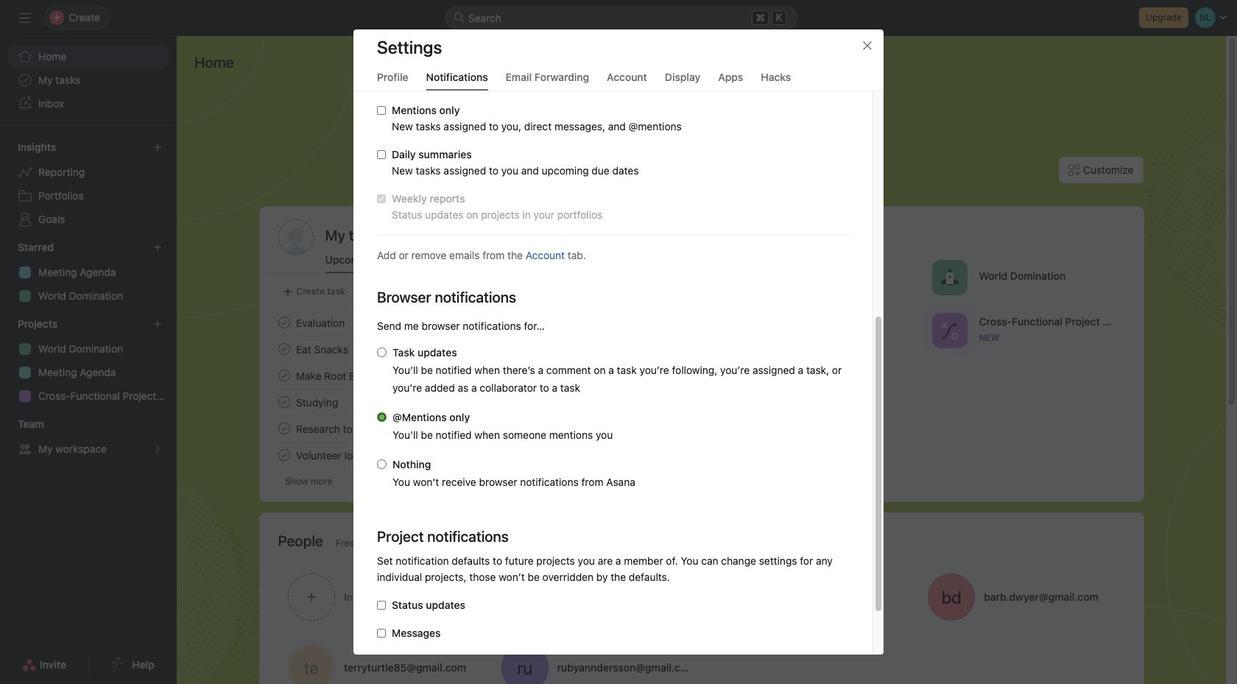 Task type: vqa. For each thing, say whether or not it's contained in the screenshot.
radio
yes



Task type: locate. For each thing, give the bounding box(es) containing it.
insights element
[[0, 134, 177, 234]]

0 vertical spatial mark complete image
[[275, 314, 293, 331]]

None checkbox
[[377, 601, 386, 610]]

2 vertical spatial mark complete image
[[275, 420, 293, 438]]

starred element
[[0, 234, 177, 311]]

None radio
[[377, 412, 387, 422]]

3 mark complete image from the top
[[275, 420, 293, 438]]

mark complete image
[[275, 314, 293, 331], [275, 393, 293, 411], [275, 446, 293, 464]]

1 vertical spatial mark complete checkbox
[[275, 367, 293, 385]]

Mark complete checkbox
[[275, 340, 293, 358], [275, 393, 293, 411], [275, 420, 293, 438], [275, 446, 293, 464]]

1 mark complete image from the top
[[275, 340, 293, 358]]

3 mark complete image from the top
[[275, 446, 293, 464]]

rocket image
[[941, 268, 958, 286]]

1 mark complete checkbox from the top
[[275, 314, 293, 331]]

1 vertical spatial mark complete image
[[275, 393, 293, 411]]

1 vertical spatial mark complete image
[[275, 367, 293, 385]]

2 vertical spatial mark complete image
[[275, 446, 293, 464]]

Mark complete checkbox
[[275, 314, 293, 331], [275, 367, 293, 385]]

mark complete image
[[275, 340, 293, 358], [275, 367, 293, 385], [275, 420, 293, 438]]

0 vertical spatial mark complete image
[[275, 340, 293, 358]]

None checkbox
[[377, 106, 386, 115], [377, 150, 386, 159], [377, 194, 386, 203], [377, 629, 386, 638], [377, 106, 386, 115], [377, 150, 386, 159], [377, 194, 386, 203], [377, 629, 386, 638]]

None radio
[[377, 348, 387, 357], [377, 460, 387, 469], [377, 348, 387, 357], [377, 460, 387, 469]]

0 vertical spatial mark complete checkbox
[[275, 314, 293, 331]]



Task type: describe. For each thing, give the bounding box(es) containing it.
teams element
[[0, 411, 177, 464]]

prominent image
[[454, 12, 466, 24]]

add profile photo image
[[278, 220, 313, 255]]

2 mark complete checkbox from the top
[[275, 393, 293, 411]]

2 mark complete image from the top
[[275, 367, 293, 385]]

line_and_symbols image
[[941, 322, 958, 339]]

hide sidebar image
[[19, 12, 31, 24]]

projects element
[[0, 311, 177, 411]]

3 mark complete checkbox from the top
[[275, 420, 293, 438]]

1 mark complete image from the top
[[275, 314, 293, 331]]

close image
[[862, 40, 874, 52]]

2 mark complete image from the top
[[275, 393, 293, 411]]

4 mark complete checkbox from the top
[[275, 446, 293, 464]]

global element
[[0, 36, 177, 124]]

board image
[[741, 375, 758, 392]]

2 mark complete checkbox from the top
[[275, 367, 293, 385]]

1 mark complete checkbox from the top
[[275, 340, 293, 358]]



